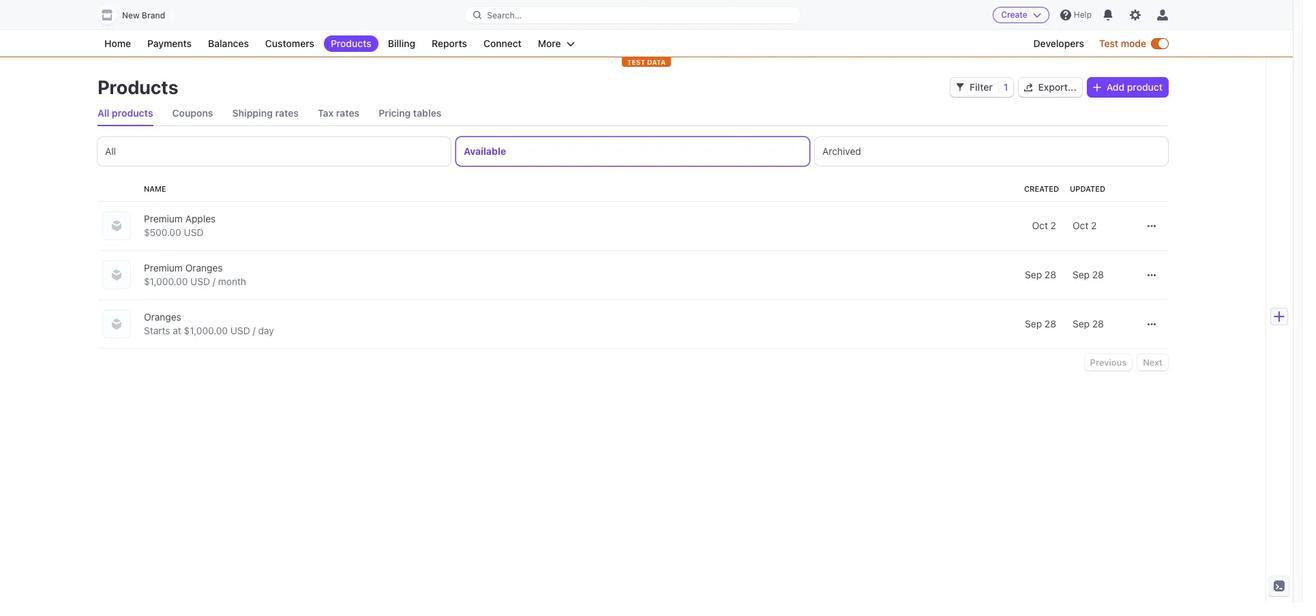 Task type: vqa. For each thing, say whether or not it's contained in the screenshot.
PREMIUM ORANGES $1,000.00 USD / MONTH
yes



Task type: describe. For each thing, give the bounding box(es) containing it.
search…
[[487, 10, 522, 20]]

home
[[104, 38, 131, 49]]

test data
[[627, 58, 666, 66]]

shipping rates
[[232, 107, 299, 119]]

balances link
[[201, 35, 256, 52]]

payments
[[147, 38, 192, 49]]

products
[[112, 107, 153, 119]]

svg image inside add product link
[[1094, 83, 1102, 91]]

balances
[[208, 38, 249, 49]]

data
[[647, 58, 666, 66]]

customers link
[[259, 35, 321, 52]]

next
[[1144, 357, 1163, 368]]

day
[[258, 325, 274, 336]]

oranges inside the premium oranges $1,000.00 usd / month
[[185, 262, 223, 274]]

archived button
[[815, 137, 1169, 166]]

developers
[[1034, 38, 1085, 49]]

connect
[[484, 38, 522, 49]]

coupons link
[[172, 101, 213, 126]]

rates for shipping rates
[[275, 107, 299, 119]]

pricing tables
[[379, 107, 442, 119]]

home link
[[98, 35, 138, 52]]

tables
[[413, 107, 442, 119]]

/ inside the premium oranges $1,000.00 usd / month
[[213, 276, 216, 287]]

/ inside oranges starts at $1,000.00 usd / day
[[253, 325, 256, 336]]

new brand
[[122, 10, 165, 20]]

notifications image
[[1103, 10, 1114, 20]]

premium oranges $1,000.00 usd / month
[[144, 262, 246, 287]]

apples
[[185, 213, 216, 224]]

test mode
[[1100, 38, 1147, 49]]

2 oct 2 from the left
[[1073, 220, 1097, 231]]

more
[[538, 38, 561, 49]]

help button
[[1055, 4, 1098, 26]]

test
[[627, 58, 646, 66]]

billing
[[388, 38, 416, 49]]

month
[[218, 276, 246, 287]]

pricing tables link
[[379, 101, 442, 126]]

new
[[122, 10, 140, 20]]

at
[[173, 325, 181, 336]]

new brand button
[[98, 5, 179, 25]]

2 oct from the left
[[1073, 220, 1089, 231]]

all button
[[98, 137, 451, 166]]

product
[[1128, 81, 1163, 93]]

payments link
[[141, 35, 199, 52]]

premium for $500.00
[[144, 213, 183, 224]]

customers
[[265, 38, 315, 49]]

tax
[[318, 107, 334, 119]]

svg image inside export... popup button
[[1025, 83, 1033, 91]]

oranges starts at $1,000.00 usd / day
[[144, 311, 274, 336]]

oranges inside oranges starts at $1,000.00 usd / day
[[144, 311, 181, 323]]

rates for tax rates
[[336, 107, 360, 119]]

Search… search field
[[466, 6, 801, 24]]

brand
[[142, 10, 165, 20]]

1 2 from the left
[[1051, 220, 1057, 231]]

archived
[[823, 145, 862, 157]]

available button
[[456, 137, 810, 166]]

1 oct 2 link from the left
[[687, 214, 1062, 238]]

Search… text field
[[466, 6, 801, 24]]

reports link
[[425, 35, 474, 52]]



Task type: locate. For each thing, give the bounding box(es) containing it.
0 vertical spatial svg image
[[1094, 83, 1102, 91]]

all inside button
[[105, 145, 116, 157]]

oranges
[[185, 262, 223, 274], [144, 311, 181, 323]]

connect link
[[477, 35, 529, 52]]

coupons
[[172, 107, 213, 119]]

$1,000.00
[[144, 276, 188, 287], [184, 325, 228, 336]]

1 rates from the left
[[275, 107, 299, 119]]

all left products
[[98, 107, 109, 119]]

updated
[[1071, 184, 1106, 193]]

premium down $500.00 at left top
[[144, 262, 183, 274]]

1 vertical spatial /
[[253, 325, 256, 336]]

premium
[[144, 213, 183, 224], [144, 262, 183, 274]]

0 vertical spatial usd
[[184, 227, 204, 238]]

mode
[[1122, 38, 1147, 49]]

1 oct from the left
[[1033, 220, 1049, 231]]

filter
[[970, 81, 993, 93]]

usd inside oranges starts at $1,000.00 usd / day
[[230, 325, 250, 336]]

all
[[98, 107, 109, 119], [105, 145, 116, 157]]

$1,000.00 right at
[[184, 325, 228, 336]]

1 horizontal spatial oct 2 link
[[1068, 214, 1131, 238]]

products left billing
[[331, 38, 372, 49]]

oranges up month
[[185, 262, 223, 274]]

available
[[464, 145, 506, 157]]

create
[[1002, 10, 1028, 20]]

0 vertical spatial premium
[[144, 213, 183, 224]]

/ left day
[[253, 325, 256, 336]]

/ left month
[[213, 276, 216, 287]]

all for all
[[105, 145, 116, 157]]

oct 2 link
[[687, 214, 1062, 238], [1068, 214, 1131, 238]]

rates right shipping
[[275, 107, 299, 119]]

rates inside "link"
[[275, 107, 299, 119]]

premium inside premium apples $500.00 usd
[[144, 213, 183, 224]]

0 vertical spatial tab list
[[98, 101, 1169, 126]]

1
[[1004, 81, 1009, 93]]

name
[[144, 184, 166, 193]]

oct down updated
[[1073, 220, 1089, 231]]

developers link
[[1027, 35, 1092, 52]]

1 vertical spatial svg image
[[1148, 271, 1157, 279]]

more button
[[531, 35, 582, 52]]

1 vertical spatial premium
[[144, 262, 183, 274]]

1 horizontal spatial 2
[[1092, 220, 1097, 231]]

1 horizontal spatial oranges
[[185, 262, 223, 274]]

1 vertical spatial oranges
[[144, 311, 181, 323]]

usd for $1,000.00
[[190, 276, 210, 287]]

reports
[[432, 38, 467, 49]]

add
[[1107, 81, 1125, 93]]

premium apples $500.00 usd
[[144, 213, 216, 238]]

1 horizontal spatial rates
[[336, 107, 360, 119]]

export...
[[1039, 81, 1077, 93]]

2 premium from the top
[[144, 262, 183, 274]]

1 horizontal spatial products
[[331, 38, 372, 49]]

products up products
[[98, 76, 178, 98]]

0 horizontal spatial oct 2 link
[[687, 214, 1062, 238]]

1 horizontal spatial oct
[[1073, 220, 1089, 231]]

0 horizontal spatial svg image
[[1094, 83, 1102, 91]]

oct 2
[[1033, 220, 1057, 231], [1073, 220, 1097, 231]]

$1,000.00 inside oranges starts at $1,000.00 usd / day
[[184, 325, 228, 336]]

oranges up the starts
[[144, 311, 181, 323]]

usd
[[184, 227, 204, 238], [190, 276, 210, 287], [230, 325, 250, 336]]

2 tab list from the top
[[98, 137, 1169, 166]]

1 premium from the top
[[144, 213, 183, 224]]

usd left month
[[190, 276, 210, 287]]

add product
[[1107, 81, 1163, 93]]

2 2 from the left
[[1092, 220, 1097, 231]]

all products link
[[98, 101, 153, 126]]

0 vertical spatial oranges
[[185, 262, 223, 274]]

svg image
[[1094, 83, 1102, 91], [1148, 271, 1157, 279]]

all for all products
[[98, 107, 109, 119]]

shipping rates link
[[232, 101, 299, 126]]

0 vertical spatial $1,000.00
[[144, 276, 188, 287]]

1 vertical spatial usd
[[190, 276, 210, 287]]

usd inside the premium oranges $1,000.00 usd / month
[[190, 276, 210, 287]]

rates
[[275, 107, 299, 119], [336, 107, 360, 119]]

1 oct 2 from the left
[[1033, 220, 1057, 231]]

tax rates link
[[318, 101, 360, 126]]

usd down apples
[[184, 227, 204, 238]]

0 horizontal spatial 2
[[1051, 220, 1057, 231]]

1 horizontal spatial /
[[253, 325, 256, 336]]

previous button
[[1085, 354, 1133, 370]]

2 vertical spatial usd
[[230, 325, 250, 336]]

1 horizontal spatial oct 2
[[1073, 220, 1097, 231]]

oct down created
[[1033, 220, 1049, 231]]

0 horizontal spatial rates
[[275, 107, 299, 119]]

0 vertical spatial /
[[213, 276, 216, 287]]

products
[[331, 38, 372, 49], [98, 76, 178, 98]]

created
[[1025, 184, 1060, 193]]

0 horizontal spatial /
[[213, 276, 216, 287]]

0 horizontal spatial oranges
[[144, 311, 181, 323]]

tab list containing all products
[[98, 101, 1169, 126]]

2 down created
[[1051, 220, 1057, 231]]

1 horizontal spatial svg image
[[1148, 271, 1157, 279]]

0 horizontal spatial products
[[98, 76, 178, 98]]

sep
[[1026, 269, 1043, 280], [1073, 269, 1090, 280], [1026, 318, 1043, 330], [1073, 318, 1090, 330]]

svg image
[[957, 83, 965, 91], [1025, 83, 1033, 91], [1148, 222, 1157, 230], [1148, 320, 1157, 328]]

usd inside premium apples $500.00 usd
[[184, 227, 204, 238]]

usd for $500.00
[[184, 227, 204, 238]]

export... button
[[1020, 78, 1083, 97]]

products link
[[324, 35, 378, 52]]

shipping
[[232, 107, 273, 119]]

2 down updated
[[1092, 220, 1097, 231]]

starts
[[144, 325, 170, 336]]

28
[[1045, 269, 1057, 280], [1093, 269, 1105, 280], [1045, 318, 1057, 330], [1093, 318, 1105, 330]]

2 oct 2 link from the left
[[1068, 214, 1131, 238]]

2 rates from the left
[[336, 107, 360, 119]]

1 vertical spatial tab list
[[98, 137, 1169, 166]]

tax rates
[[318, 107, 360, 119]]

$1,000.00 down $500.00 at left top
[[144, 276, 188, 287]]

$1,000.00 inside the premium oranges $1,000.00 usd / month
[[144, 276, 188, 287]]

next button
[[1138, 354, 1169, 370]]

premium for $1,000.00
[[144, 262, 183, 274]]

1 tab list from the top
[[98, 101, 1169, 126]]

0 horizontal spatial oct
[[1033, 220, 1049, 231]]

1 vertical spatial all
[[105, 145, 116, 157]]

tab list containing all
[[98, 137, 1169, 166]]

usd left day
[[230, 325, 250, 336]]

all down all products link
[[105, 145, 116, 157]]

1 vertical spatial products
[[98, 76, 178, 98]]

billing link
[[381, 35, 422, 52]]

test
[[1100, 38, 1119, 49]]

all products
[[98, 107, 153, 119]]

/
[[213, 276, 216, 287], [253, 325, 256, 336]]

create button
[[994, 7, 1050, 23]]

0 vertical spatial products
[[331, 38, 372, 49]]

premium inside the premium oranges $1,000.00 usd / month
[[144, 262, 183, 274]]

2
[[1051, 220, 1057, 231], [1092, 220, 1097, 231]]

tab list
[[98, 101, 1169, 126], [98, 137, 1169, 166]]

sep 28
[[1026, 269, 1057, 280], [1073, 269, 1105, 280], [1026, 318, 1057, 330], [1073, 318, 1105, 330]]

oct
[[1033, 220, 1049, 231], [1073, 220, 1089, 231]]

oct 2 down updated
[[1073, 220, 1097, 231]]

$500.00
[[144, 227, 181, 238]]

sep 28 link
[[687, 263, 1062, 287], [1068, 263, 1131, 287], [687, 312, 1062, 336], [1068, 312, 1131, 336]]

pricing
[[379, 107, 411, 119]]

rates right tax
[[336, 107, 360, 119]]

0 horizontal spatial oct 2
[[1033, 220, 1057, 231]]

add product link
[[1088, 78, 1169, 97]]

1 vertical spatial $1,000.00
[[184, 325, 228, 336]]

0 vertical spatial all
[[98, 107, 109, 119]]

previous
[[1091, 357, 1127, 368]]

oct 2 down created
[[1033, 220, 1057, 231]]

help
[[1075, 10, 1092, 20]]

premium up $500.00 at left top
[[144, 213, 183, 224]]



